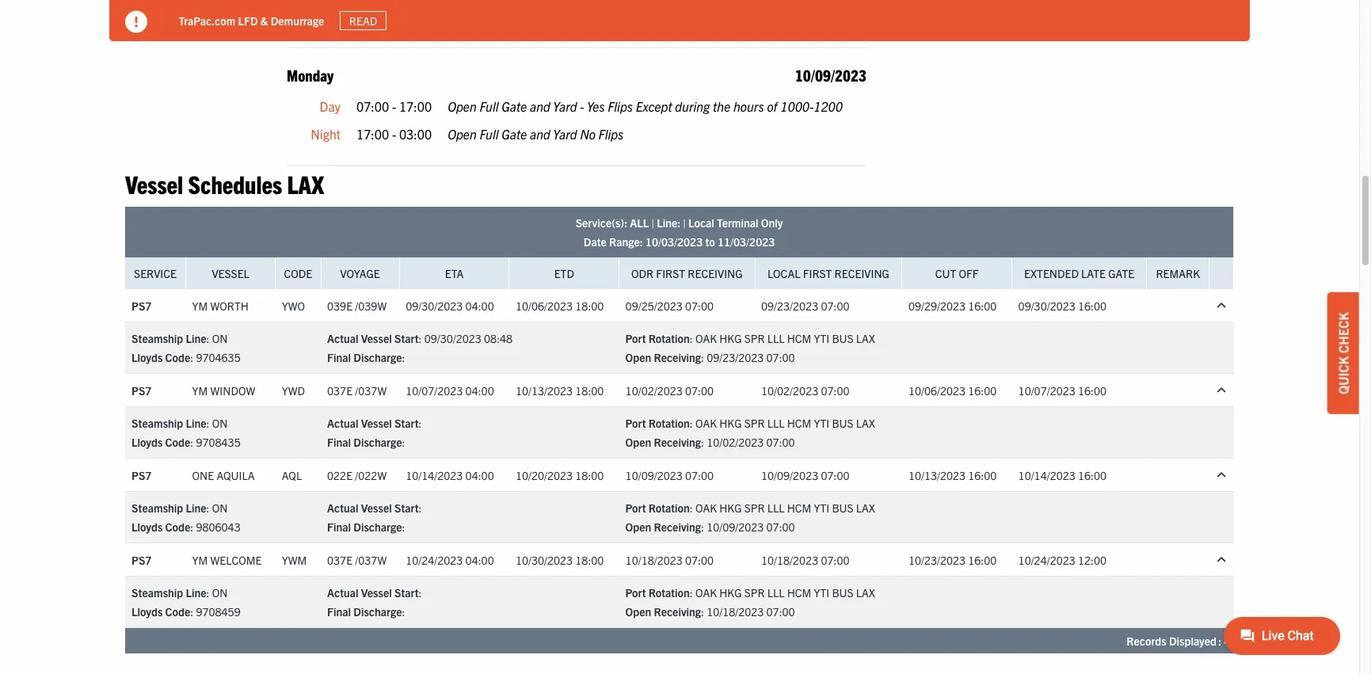 Task type: describe. For each thing, give the bounding box(es) containing it.
receiving for port rotation : oak hkg spr lll hcm yti bus lax open receiving : 10/18/2023 07:00
[[654, 605, 701, 619]]

1 night from the top
[[311, 8, 341, 24]]

open for port rotation : oak hkg spr lll hcm yti bus lax open receiving : 10/02/2023 07:00
[[625, 435, 651, 449]]

port for port rotation : oak hkg spr lll hcm yti bus lax open receiving : 10/18/2023 07:00
[[625, 586, 646, 600]]

10/03/2023
[[645, 235, 703, 249]]

terminal
[[717, 216, 758, 230]]

/037w for 10/07/2023 04:00
[[355, 383, 387, 398]]

lax for port rotation : oak hkg spr lll hcm yti bus lax open receiving : 10/02/2023 07:00
[[856, 416, 875, 430]]

16:00 for 09/30/2023 16:00
[[1078, 299, 1107, 313]]

10/23/2023 16:00
[[908, 553, 997, 567]]

ps7 for ym worth
[[131, 299, 152, 313]]

final for steamship line : on lloyds code : 9708435
[[327, 435, 351, 449]]

- right the day
[[392, 98, 396, 114]]

gate for no
[[502, 126, 527, 142]]

16:00 for 10/14/2023 16:00
[[1078, 468, 1107, 482]]

9806043
[[196, 520, 241, 534]]

bus for port rotation : oak hkg spr lll hcm yti bus lax open receiving : 10/18/2023 07:00
[[832, 586, 854, 600]]

code for steamship line : on lloyds code : 9708459
[[165, 605, 190, 619]]

022e
[[327, 468, 353, 482]]

yard for no
[[553, 126, 577, 142]]

monday
[[287, 65, 334, 85]]

trapac.com lfd & demurrage
[[179, 13, 325, 27]]

1 horizontal spatial local
[[768, 266, 800, 281]]

steamship line : on lloyds code : 9708435
[[131, 416, 241, 449]]

yti for : 10/09/2023 07:00
[[814, 501, 830, 515]]

yes
[[587, 98, 605, 114]]

off
[[959, 266, 979, 281]]

10/24/2023 12:00
[[1018, 553, 1107, 567]]

09/23/2023 07:00
[[761, 299, 850, 313]]

port rotation : oak hkg spr lll hcm yti bus lax open receiving : 10/09/2023 07:00
[[625, 501, 875, 534]]

yti for : 10/02/2023 07:00
[[814, 416, 830, 430]]

final inside actual vessel start : 09/30/2023 08:48 final discharge :
[[327, 350, 351, 365]]

09/30/2023 for 09/30/2023 04:00
[[406, 299, 463, 313]]

actual vessel start : final discharge : for : 9708459
[[327, 586, 422, 619]]

trapac.com
[[179, 13, 236, 27]]

check
[[1336, 312, 1351, 353]]

welcome
[[210, 553, 262, 567]]

final for steamship line : on lloyds code : 9806043
[[327, 520, 351, 534]]

aquila
[[217, 468, 255, 482]]

10/07/2023 04:00
[[406, 383, 494, 398]]

steamship for steamship line : on lloyds code : 9806043
[[131, 501, 183, 515]]

steamship line : on lloyds code : 9704635
[[131, 331, 241, 365]]

actual for steamship line : on lloyds code : 9708435
[[327, 416, 359, 430]]

line for 9708435
[[186, 416, 206, 430]]

lloyds for steamship line : on lloyds code : 9708459
[[131, 605, 163, 619]]

vessel for steamship line : on lloyds code : 9708459
[[361, 586, 392, 600]]

/037w for 10/24/2023 04:00
[[355, 553, 387, 567]]

lloyds for steamship line : on lloyds code : 9704635
[[131, 350, 163, 365]]

records
[[1127, 634, 1167, 648]]

port rotation : oak hkg spr lll hcm yti bus lax open receiving : 10/02/2023 07:00
[[625, 416, 875, 449]]

first for odr
[[656, 266, 685, 281]]

port rotation : oak hkg spr lll hcm yti bus lax open receiving : 09/23/2023 07:00
[[625, 331, 875, 365]]

10/30/2023
[[516, 553, 573, 567]]

1200
[[814, 98, 843, 114]]

ym welcome
[[192, 553, 262, 567]]

bus for port rotation : oak hkg spr lll hcm yti bus lax open receiving : 10/09/2023 07:00
[[832, 501, 854, 515]]

2 | from the left
[[683, 216, 686, 230]]

lll for 09/23/2023
[[767, 331, 785, 346]]

07:00 inside port rotation : oak hkg spr lll hcm yti bus lax open receiving : 10/09/2023 07:00
[[766, 520, 795, 534]]

service(s):
[[576, 216, 627, 230]]

10/09/2023 inside port rotation : oak hkg spr lll hcm yti bus lax open receiving : 10/09/2023 07:00
[[707, 520, 764, 534]]

ps7 for ym window
[[131, 383, 152, 398]]

ym for ym welcome
[[192, 553, 208, 567]]

read
[[350, 13, 378, 28]]

open full gate and yard -  yes flips except during the hours of 1000-1200
[[448, 98, 843, 114]]

vessel for steamship line : on lloyds code : 9708435
[[361, 416, 392, 430]]

16:00 for 10/07/2023 16:00
[[1078, 383, 1107, 398]]

10/13/2023 16:00
[[908, 468, 997, 482]]

1 03:00 from the top
[[399, 8, 432, 24]]

1 | from the left
[[652, 216, 654, 230]]

port for port rotation : oak hkg spr lll hcm yti bus lax open receiving : 10/09/2023 07:00
[[625, 501, 646, 515]]

037e for ywd
[[327, 383, 353, 398]]

open full gate and yard no flips
[[448, 126, 624, 142]]

10/23/2023
[[908, 553, 966, 567]]

actual for steamship line : on lloyds code : 9704635
[[327, 331, 359, 346]]

9708435
[[196, 435, 241, 449]]

late
[[1081, 266, 1106, 281]]

start for steamship line : on lloyds code : 9708435
[[394, 416, 419, 430]]

service(s): all | line: | local terminal only date range: 10/03/2023 to 11/03/2023
[[576, 216, 783, 249]]

18:00 for 10/20/2023 18:00
[[575, 468, 604, 482]]

09/30/2023 16:00
[[1018, 299, 1107, 313]]

displayed
[[1169, 634, 1217, 648]]

except
[[636, 98, 672, 114]]

10/14/2023 for 10/14/2023 16:00
[[1018, 468, 1076, 482]]

10/14/2023 for 10/14/2023 04:00
[[406, 468, 463, 482]]

10/24/2023 04:00
[[406, 553, 494, 567]]

one aquila
[[192, 468, 255, 482]]

discharge for steamship line : on lloyds code : 9708459
[[354, 605, 402, 619]]

lll for 10/09/2023
[[767, 501, 785, 515]]

receiving for port rotation : oak hkg spr lll hcm yti bus lax open receiving : 10/02/2023 07:00
[[654, 435, 701, 449]]

lax for port rotation : oak hkg spr lll hcm yti bus lax open receiving : 10/18/2023 07:00
[[856, 586, 875, 600]]

port rotation : oak hkg spr lll hcm yti bus lax open receiving : 10/18/2023 07:00
[[625, 586, 875, 619]]

yti for : 10/18/2023 07:00
[[814, 586, 830, 600]]

one
[[192, 468, 214, 482]]

&
[[261, 13, 268, 27]]

steamship line : on lloyds code : 9806043
[[131, 501, 241, 534]]

1 vertical spatial 17:00
[[399, 98, 432, 114]]

local first receiving
[[768, 266, 889, 281]]

cut
[[935, 266, 956, 281]]

10/07/2023 16:00
[[1018, 383, 1107, 398]]

10/24/2023 for 10/24/2023 04:00
[[406, 553, 463, 567]]

16:00 for 10/06/2023 16:00
[[968, 383, 997, 398]]

open for port rotation : oak hkg spr lll hcm yti bus lax open receiving : 09/23/2023 07:00
[[625, 350, 651, 365]]

actual for steamship line : on lloyds code : 9806043
[[327, 501, 359, 515]]

all
[[630, 216, 649, 230]]

10/20/2023 18:00
[[516, 468, 604, 482]]

steamship for steamship line : on lloyds code : 9708459
[[131, 586, 183, 600]]

1 17:00 - 03:00 from the top
[[356, 8, 432, 24]]

open for port rotation : oak hkg spr lll hcm yti bus lax open receiving : 10/18/2023 07:00
[[625, 605, 651, 619]]

16:00 for 10/13/2023 16:00
[[968, 468, 997, 482]]

lll for 10/02/2023
[[767, 416, 785, 430]]

steamship for steamship line : on lloyds code : 9708435
[[131, 416, 183, 430]]

read link
[[340, 11, 387, 30]]

worth
[[210, 299, 249, 313]]

voyage
[[340, 266, 380, 281]]

aql
[[282, 468, 302, 482]]

start for steamship line : on lloyds code : 9704635
[[394, 331, 419, 346]]

10/06/2023 for 10/06/2023 16:00
[[908, 383, 966, 398]]

037e    /037w for 10/07/2023 04:00
[[327, 383, 387, 398]]

1000-
[[780, 98, 814, 114]]

/022w
[[355, 468, 387, 482]]

records displayed : 4
[[1127, 634, 1231, 648]]

code up ywo at the top left
[[284, 266, 312, 281]]

09/25/2023 07:00
[[625, 299, 714, 313]]

during
[[675, 98, 710, 114]]

2 vertical spatial gate
[[1108, 266, 1135, 281]]

0 vertical spatial 17:00
[[356, 8, 389, 24]]

and for -
[[530, 98, 550, 114]]

open for port rotation : oak hkg spr lll hcm yti bus lax open receiving : 10/09/2023 07:00
[[625, 520, 651, 534]]

hkg for 10/02/2023
[[719, 416, 742, 430]]

09/29/2023
[[908, 299, 966, 313]]

hcm for : 10/18/2023 07:00
[[787, 586, 811, 600]]

ywo
[[282, 299, 305, 313]]

0 vertical spatial 09/23/2023
[[761, 299, 818, 313]]

vessel for steamship line : on lloyds code : 9806043
[[361, 501, 392, 515]]

16:00 for 09/29/2023 16:00
[[968, 299, 997, 313]]

0 vertical spatial flips
[[608, 98, 633, 114]]

10/14/2023 16:00
[[1018, 468, 1107, 482]]

09/30/2023 04:00
[[406, 299, 494, 313]]

remark
[[1156, 266, 1200, 281]]

07:00 - 17:00
[[356, 98, 432, 114]]

line for 9704635
[[186, 331, 206, 346]]

oak for 10/18/2023
[[695, 586, 717, 600]]



Task type: vqa. For each thing, say whether or not it's contained in the screenshot.


Task type: locate. For each thing, give the bounding box(es) containing it.
hcm inside port rotation : oak hkg spr lll hcm yti bus lax open receiving : 10/09/2023 07:00
[[787, 501, 811, 515]]

2 ps7 from the top
[[131, 383, 152, 398]]

start down 10/24/2023 04:00
[[394, 586, 419, 600]]

lax inside port rotation : oak hkg spr lll hcm yti bus lax open receiving : 10/09/2023 07:00
[[856, 501, 875, 515]]

0 vertical spatial 037e
[[327, 383, 353, 398]]

2 hkg from the top
[[719, 416, 742, 430]]

window
[[210, 383, 255, 398]]

10/14/2023 04:00
[[406, 468, 494, 482]]

line up 9708435
[[186, 416, 206, 430]]

1 vertical spatial and
[[530, 126, 550, 142]]

hkg down port rotation : oak hkg spr lll hcm yti bus lax open receiving : 09/23/2023 07:00
[[719, 416, 742, 430]]

2 full from the top
[[480, 126, 499, 142]]

port for port rotation : oak hkg spr lll hcm yti bus lax open receiving : 10/02/2023 07:00
[[625, 416, 646, 430]]

04:00 left 10/20/2023
[[465, 468, 494, 482]]

09/30/2023 down 09/30/2023 04:00
[[424, 331, 481, 346]]

yti inside port rotation : oak hkg spr lll hcm yti bus lax open receiving : 10/02/2023 07:00
[[814, 416, 830, 430]]

port for port rotation : oak hkg spr lll hcm yti bus lax open receiving : 09/23/2023 07:00
[[625, 331, 646, 346]]

ym for ym window
[[192, 383, 208, 398]]

yard
[[553, 98, 577, 114], [553, 126, 577, 142]]

receiving
[[688, 266, 743, 281], [835, 266, 889, 281], [654, 350, 701, 365], [654, 435, 701, 449], [654, 520, 701, 534], [654, 605, 701, 619]]

1 10/24/2023 from the left
[[406, 553, 463, 567]]

1 vertical spatial night
[[311, 126, 341, 142]]

4 hkg from the top
[[719, 586, 742, 600]]

1 lloyds from the top
[[131, 350, 163, 365]]

open inside port rotation : oak hkg spr lll hcm yti bus lax open receiving : 09/23/2023 07:00
[[625, 350, 651, 365]]

1 oak from the top
[[695, 331, 717, 346]]

2 10/18/2023 07:00 from the left
[[761, 553, 850, 567]]

04:00 left the 10/30/2023
[[465, 553, 494, 567]]

start for steamship line : on lloyds code : 9806043
[[394, 501, 419, 515]]

1 vertical spatial 09/23/2023
[[707, 350, 764, 365]]

2 yti from the top
[[814, 416, 830, 430]]

10/18/2023 07:00
[[625, 553, 714, 567], [761, 553, 850, 567]]

lloyds for steamship line : on lloyds code : 9806043
[[131, 520, 163, 534]]

lll inside port rotation : oak hkg spr lll hcm yti bus lax open receiving : 10/02/2023 07:00
[[767, 416, 785, 430]]

actual vessel start : 09/30/2023 08:48 final discharge :
[[327, 331, 513, 365]]

| right all
[[652, 216, 654, 230]]

039e    /039w
[[327, 299, 387, 313]]

1 vertical spatial full
[[480, 126, 499, 142]]

1 rotation from the top
[[648, 331, 690, 346]]

1 final from the top
[[327, 350, 351, 365]]

4
[[1224, 634, 1231, 648]]

07:00 inside port rotation : oak hkg spr lll hcm yti bus lax open receiving : 10/02/2023 07:00
[[766, 435, 795, 449]]

08:48
[[484, 331, 513, 346]]

on for steamship line : on lloyds code : 9704635
[[212, 331, 228, 346]]

18:00 for 10/06/2023 18:00
[[575, 299, 604, 313]]

- right read link
[[392, 8, 396, 24]]

2 spr from the top
[[744, 416, 765, 430]]

1 037e from the top
[[327, 383, 353, 398]]

final for steamship line : on lloyds code : 9708459
[[327, 605, 351, 619]]

rotation inside port rotation : oak hkg spr lll hcm yti bus lax open receiving : 10/02/2023 07:00
[[648, 416, 690, 430]]

actual inside actual vessel start : 09/30/2023 08:48 final discharge :
[[327, 331, 359, 346]]

hkg for 10/18/2023
[[719, 586, 742, 600]]

hcm for : 10/02/2023 07:00
[[787, 416, 811, 430]]

yard for -
[[553, 98, 577, 114]]

4 steamship from the top
[[131, 586, 183, 600]]

10/13/2023 for 10/13/2023 16:00
[[908, 468, 966, 482]]

1 first from the left
[[656, 266, 685, 281]]

ym left worth
[[192, 299, 208, 313]]

1 on from the top
[[212, 331, 228, 346]]

hkg
[[719, 331, 742, 346], [719, 416, 742, 430], [719, 501, 742, 515], [719, 586, 742, 600]]

9704635
[[196, 350, 241, 365]]

spr down port rotation : oak hkg spr lll hcm yti bus lax open receiving : 10/09/2023 07:00
[[744, 586, 765, 600]]

service
[[134, 266, 177, 281]]

0 horizontal spatial 10/13/2023
[[516, 383, 573, 398]]

10/20/2023
[[516, 468, 573, 482]]

ym left welcome
[[192, 553, 208, 567]]

open inside port rotation : oak hkg spr lll hcm yti bus lax open receiving : 10/02/2023 07:00
[[625, 435, 651, 449]]

spr inside port rotation : oak hkg spr lll hcm yti bus lax open receiving : 10/18/2023 07:00
[[744, 586, 765, 600]]

2 10/14/2023 from the left
[[1018, 468, 1076, 482]]

lax inside port rotation : oak hkg spr lll hcm yti bus lax open receiving : 09/23/2023 07:00
[[856, 331, 875, 346]]

on for steamship line : on lloyds code : 9806043
[[212, 501, 228, 515]]

cut off
[[935, 266, 979, 281]]

steamship inside steamship line : on lloyds code : 9806043
[[131, 501, 183, 515]]

gate left the no
[[502, 126, 527, 142]]

receiving inside port rotation : oak hkg spr lll hcm yti bus lax open receiving : 09/23/2023 07:00
[[654, 350, 701, 365]]

hkg inside port rotation : oak hkg spr lll hcm yti bus lax open receiving : 10/02/2023 07:00
[[719, 416, 742, 430]]

1 10/09/2023 07:00 from the left
[[625, 468, 714, 482]]

1 horizontal spatial |
[[683, 216, 686, 230]]

0 horizontal spatial 10/06/2023
[[516, 299, 573, 313]]

of
[[767, 98, 778, 114]]

yti inside port rotation : oak hkg spr lll hcm yti bus lax open receiving : 10/09/2023 07:00
[[814, 501, 830, 515]]

4 on from the top
[[212, 586, 228, 600]]

night down the day
[[311, 126, 341, 142]]

1 vertical spatial 037e
[[327, 553, 353, 567]]

2 /037w from the top
[[355, 553, 387, 567]]

0 horizontal spatial |
[[652, 216, 654, 230]]

ywm
[[282, 553, 307, 567]]

3 port from the top
[[625, 501, 646, 515]]

2 final from the top
[[327, 435, 351, 449]]

first
[[656, 266, 685, 281], [803, 266, 832, 281]]

on for steamship line : on lloyds code : 9708459
[[212, 586, 228, 600]]

oak inside port rotation : oak hkg spr lll hcm yti bus lax open receiving : 10/18/2023 07:00
[[695, 586, 717, 600]]

2 actual from the top
[[327, 416, 359, 430]]

ps7 for ym welcome
[[131, 553, 152, 567]]

- down 07:00 - 17:00
[[392, 126, 396, 142]]

flips right the no
[[599, 126, 624, 142]]

lloyds left 9704635
[[131, 350, 163, 365]]

3 spr from the top
[[744, 501, 765, 515]]

vessel for steamship line : on lloyds code : 9704635
[[361, 331, 392, 346]]

2 lll from the top
[[767, 416, 785, 430]]

2 bus from the top
[[832, 416, 854, 430]]

10/06/2023 16:00
[[908, 383, 997, 398]]

start inside actual vessel start : 09/30/2023 08:48 final discharge :
[[394, 331, 419, 346]]

1 lll from the top
[[767, 331, 785, 346]]

on up 9708435
[[212, 416, 228, 430]]

0 vertical spatial 037e    /037w
[[327, 383, 387, 398]]

1 steamship from the top
[[131, 331, 183, 346]]

1 10/02/2023 07:00 from the left
[[625, 383, 714, 398]]

lll inside port rotation : oak hkg spr lll hcm yti bus lax open receiving : 10/09/2023 07:00
[[767, 501, 785, 515]]

4 actual from the top
[[327, 586, 359, 600]]

discharge
[[354, 350, 402, 365], [354, 435, 402, 449], [354, 520, 402, 534], [354, 605, 402, 619]]

code for steamship line : on lloyds code : 9704635
[[165, 350, 190, 365]]

eta
[[445, 266, 464, 281]]

2 on from the top
[[212, 416, 228, 430]]

4 spr from the top
[[744, 586, 765, 600]]

|
[[652, 216, 654, 230], [683, 216, 686, 230]]

quick
[[1336, 356, 1351, 394]]

extended late gate
[[1024, 266, 1135, 281]]

range:
[[609, 235, 643, 249]]

3 line from the top
[[186, 501, 206, 515]]

037e for ywm
[[327, 553, 353, 567]]

ps7 down steamship line : on lloyds code : 9708435
[[131, 468, 152, 482]]

ps7 up steamship line : on lloyds code : 9708435
[[131, 383, 152, 398]]

1 vertical spatial flips
[[599, 126, 624, 142]]

discharge for steamship line : on lloyds code : 9708435
[[354, 435, 402, 449]]

gate up open full gate and yard no flips
[[502, 98, 527, 114]]

lloyds
[[131, 350, 163, 365], [131, 435, 163, 449], [131, 520, 163, 534], [131, 605, 163, 619]]

09/30/2023 down the extended
[[1018, 299, 1076, 313]]

3 actual vessel start : final discharge : from the top
[[327, 586, 422, 619]]

yard left yes
[[553, 98, 577, 114]]

4 port from the top
[[625, 586, 646, 600]]

0 vertical spatial and
[[530, 98, 550, 114]]

oak inside port rotation : oak hkg spr lll hcm yti bus lax open receiving : 10/02/2023 07:00
[[695, 416, 717, 430]]

1 vertical spatial gate
[[502, 126, 527, 142]]

ps7 for one aquila
[[131, 468, 152, 482]]

0 horizontal spatial 10/07/2023
[[406, 383, 463, 398]]

03:00 right read link
[[399, 8, 432, 24]]

1 horizontal spatial 10/06/2023
[[908, 383, 966, 398]]

4 yti from the top
[[814, 586, 830, 600]]

etd
[[554, 266, 574, 281]]

1 vertical spatial 037e    /037w
[[327, 553, 387, 567]]

039e
[[327, 299, 353, 313]]

/037w down actual vessel start : 09/30/2023 08:48 final discharge :
[[355, 383, 387, 398]]

date
[[584, 235, 607, 249]]

spr for 10/02/2023
[[744, 416, 765, 430]]

3 discharge from the top
[[354, 520, 402, 534]]

hkg down odr first receiving
[[719, 331, 742, 346]]

bus for port rotation : oak hkg spr lll hcm yti bus lax open receiving : 10/02/2023 07:00
[[832, 416, 854, 430]]

steamship line : on lloyds code : 9708459
[[131, 586, 241, 619]]

2 vertical spatial ym
[[192, 553, 208, 567]]

oak for 10/02/2023
[[695, 416, 717, 430]]

the
[[713, 98, 731, 114]]

ps7
[[131, 299, 152, 313], [131, 383, 152, 398], [131, 468, 152, 482], [131, 553, 152, 567]]

/037w right the "ywm"
[[355, 553, 387, 567]]

037e right ywd
[[327, 383, 353, 398]]

1 and from the top
[[530, 98, 550, 114]]

4 04:00 from the top
[[465, 553, 494, 567]]

1 18:00 from the top
[[575, 299, 604, 313]]

start down 10/07/2023 04:00
[[394, 416, 419, 430]]

1 horizontal spatial 10/18/2023 07:00
[[761, 553, 850, 567]]

rotation for : 10/18/2023 07:00
[[648, 586, 690, 600]]

1 vertical spatial actual vessel start : final discharge :
[[327, 501, 422, 534]]

07:00 inside port rotation : oak hkg spr lll hcm yti bus lax open receiving : 09/23/2023 07:00
[[766, 350, 795, 365]]

1 10/14/2023 from the left
[[406, 468, 463, 482]]

bus for port rotation : oak hkg spr lll hcm yti bus lax open receiving : 09/23/2023 07:00
[[832, 331, 854, 346]]

03:00 down 07:00 - 17:00
[[399, 126, 432, 142]]

to
[[705, 235, 715, 249]]

1 horizontal spatial 10/09/2023 07:00
[[761, 468, 850, 482]]

line inside steamship line : on lloyds code : 9708435
[[186, 416, 206, 430]]

1 vertical spatial 03:00
[[399, 126, 432, 142]]

gate
[[502, 98, 527, 114], [502, 126, 527, 142], [1108, 266, 1135, 281]]

yti inside port rotation : oak hkg spr lll hcm yti bus lax open receiving : 10/18/2023 07:00
[[814, 586, 830, 600]]

quick check
[[1336, 312, 1351, 394]]

0 horizontal spatial first
[[656, 266, 685, 281]]

spr for 09/23/2023
[[744, 331, 765, 346]]

lloyds inside the steamship line : on lloyds code : 9708459
[[131, 605, 163, 619]]

lloyds inside steamship line : on lloyds code : 9708435
[[131, 435, 163, 449]]

10/13/2023
[[516, 383, 573, 398], [908, 468, 966, 482]]

bus inside port rotation : oak hkg spr lll hcm yti bus lax open receiving : 10/18/2023 07:00
[[832, 586, 854, 600]]

on inside steamship line : on lloyds code : 9708435
[[212, 416, 228, 430]]

0 vertical spatial actual vessel start : final discharge :
[[327, 416, 422, 449]]

hkg inside port rotation : oak hkg spr lll hcm yti bus lax open receiving : 10/09/2023 07:00
[[719, 501, 742, 515]]

lax for port rotation : oak hkg spr lll hcm yti bus lax open receiving : 10/09/2023 07:00
[[856, 501, 875, 515]]

receiving inside port rotation : oak hkg spr lll hcm yti bus lax open receiving : 10/18/2023 07:00
[[654, 605, 701, 619]]

2 yard from the top
[[553, 126, 577, 142]]

code inside steamship line : on lloyds code : 9806043
[[165, 520, 190, 534]]

1 start from the top
[[394, 331, 419, 346]]

line for 9708459
[[186, 586, 206, 600]]

vessel
[[125, 168, 183, 199], [212, 266, 249, 281], [361, 331, 392, 346], [361, 416, 392, 430], [361, 501, 392, 515], [361, 586, 392, 600]]

04:00 for 10/24/2023 04:00
[[465, 553, 494, 567]]

0 vertical spatial local
[[688, 216, 714, 230]]

- left yes
[[580, 98, 584, 114]]

hkg inside port rotation : oak hkg spr lll hcm yti bus lax open receiving : 10/18/2023 07:00
[[719, 586, 742, 600]]

on inside steamship line : on lloyds code : 9704635
[[212, 331, 228, 346]]

3 oak from the top
[[695, 501, 717, 515]]

04:00 down '08:48' at the left of the page
[[465, 383, 494, 398]]

037e    /037w right ywd
[[327, 383, 387, 398]]

open inside port rotation : oak hkg spr lll hcm yti bus lax open receiving : 10/09/2023 07:00
[[625, 520, 651, 534]]

0 horizontal spatial 10/02/2023 07:00
[[625, 383, 714, 398]]

3 yti from the top
[[814, 501, 830, 515]]

on for steamship line : on lloyds code : 9708435
[[212, 416, 228, 430]]

2 03:00 from the top
[[399, 126, 432, 142]]

0 vertical spatial 10/06/2023
[[516, 299, 573, 313]]

10/30/2023 18:00
[[516, 553, 604, 567]]

actual for steamship line : on lloyds code : 9708459
[[327, 586, 359, 600]]

1 vertical spatial 10/06/2023
[[908, 383, 966, 398]]

10/06/2023
[[516, 299, 573, 313], [908, 383, 966, 398]]

yti inside port rotation : oak hkg spr lll hcm yti bus lax open receiving : 09/23/2023 07:00
[[814, 331, 830, 346]]

0 horizontal spatial local
[[688, 216, 714, 230]]

1 vertical spatial yard
[[553, 126, 577, 142]]

10/13/2023 18:00
[[516, 383, 604, 398]]

code left the 9708459
[[165, 605, 190, 619]]

10/18/2023 inside port rotation : oak hkg spr lll hcm yti bus lax open receiving : 10/18/2023 07:00
[[707, 605, 764, 619]]

10/07/2023
[[406, 383, 463, 398], [1018, 383, 1076, 398]]

on up the 9708459
[[212, 586, 228, 600]]

code for steamship line : on lloyds code : 9708435
[[165, 435, 190, 449]]

steamship inside the steamship line : on lloyds code : 9708459
[[131, 586, 183, 600]]

rotation inside port rotation : oak hkg spr lll hcm yti bus lax open receiving : 09/23/2023 07:00
[[648, 331, 690, 346]]

solid image
[[125, 11, 147, 33]]

04:00 up '08:48' at the left of the page
[[465, 299, 494, 313]]

2 17:00 - 03:00 from the top
[[356, 126, 432, 142]]

start down 10/14/2023 04:00
[[394, 501, 419, 515]]

steamship
[[131, 331, 183, 346], [131, 416, 183, 430], [131, 501, 183, 515], [131, 586, 183, 600]]

1 vertical spatial 17:00 - 03:00
[[356, 126, 432, 142]]

1 04:00 from the top
[[465, 299, 494, 313]]

1 vertical spatial /037w
[[355, 553, 387, 567]]

3 ym from the top
[[192, 553, 208, 567]]

spr inside port rotation : oak hkg spr lll hcm yti bus lax open receiving : 10/09/2023 07:00
[[744, 501, 765, 515]]

10/14/2023
[[406, 468, 463, 482], [1018, 468, 1076, 482]]

hkg for 10/09/2023
[[719, 501, 742, 515]]

18:00
[[575, 299, 604, 313], [575, 383, 604, 398], [575, 468, 604, 482], [575, 553, 604, 567]]

actual
[[327, 331, 359, 346], [327, 416, 359, 430], [327, 501, 359, 515], [327, 586, 359, 600]]

and left the no
[[530, 126, 550, 142]]

2 night from the top
[[311, 126, 341, 142]]

10/06/2023 for 10/06/2023 18:00
[[516, 299, 573, 313]]

1 horizontal spatial 10/02/2023 07:00
[[761, 383, 850, 398]]

037e    /037w for 10/24/2023 04:00
[[327, 553, 387, 567]]

on inside steamship line : on lloyds code : 9806043
[[212, 501, 228, 515]]

10/07/2023 for 10/07/2023 04:00
[[406, 383, 463, 398]]

full for open full gate and yard no flips
[[480, 126, 499, 142]]

3 ps7 from the top
[[131, 468, 152, 482]]

receiving inside port rotation : oak hkg spr lll hcm yti bus lax open receiving : 10/02/2023 07:00
[[654, 435, 701, 449]]

spr down port rotation : oak hkg spr lll hcm yti bus lax open receiving : 09/23/2023 07:00
[[744, 416, 765, 430]]

1 horizontal spatial first
[[803, 266, 832, 281]]

4 oak from the top
[[695, 586, 717, 600]]

1 port from the top
[[625, 331, 646, 346]]

hcm for : 10/09/2023 07:00
[[787, 501, 811, 515]]

2 port from the top
[[625, 416, 646, 430]]

2 04:00 from the top
[[465, 383, 494, 398]]

local inside service(s): all | line: | local terminal only date range: 10/03/2023 to 11/03/2023
[[688, 216, 714, 230]]

09/30/2023
[[406, 299, 463, 313], [1018, 299, 1076, 313], [424, 331, 481, 346]]

oak inside port rotation : oak hkg spr lll hcm yti bus lax open receiving : 09/23/2023 07:00
[[695, 331, 717, 346]]

1 ps7 from the top
[[131, 299, 152, 313]]

3 lloyds from the top
[[131, 520, 163, 534]]

first up 09/23/2023 07:00
[[803, 266, 832, 281]]

port inside port rotation : oak hkg spr lll hcm yti bus lax open receiving : 10/18/2023 07:00
[[625, 586, 646, 600]]

0 horizontal spatial 10/18/2023 07:00
[[625, 553, 714, 567]]

2 ym from the top
[[192, 383, 208, 398]]

4 rotation from the top
[[648, 586, 690, 600]]

lax inside port rotation : oak hkg spr lll hcm yti bus lax open receiving : 10/02/2023 07:00
[[856, 416, 875, 430]]

1 hcm from the top
[[787, 331, 811, 346]]

4 bus from the top
[[832, 586, 854, 600]]

rotation inside port rotation : oak hkg spr lll hcm yti bus lax open receiving : 10/09/2023 07:00
[[648, 501, 690, 515]]

1 vertical spatial ym
[[192, 383, 208, 398]]

0 vertical spatial night
[[311, 8, 341, 24]]

local up 09/23/2023 07:00
[[768, 266, 800, 281]]

on up 9806043
[[212, 501, 228, 515]]

0 vertical spatial /037w
[[355, 383, 387, 398]]

1 vertical spatial local
[[768, 266, 800, 281]]

0 horizontal spatial 10/14/2023
[[406, 468, 463, 482]]

10/02/2023
[[625, 383, 683, 398], [761, 383, 818, 398], [707, 435, 764, 449]]

ym for ym worth
[[192, 299, 208, 313]]

0 vertical spatial full
[[480, 98, 499, 114]]

ym left window
[[192, 383, 208, 398]]

2 10/02/2023 07:00 from the left
[[761, 383, 850, 398]]

day
[[320, 98, 341, 114]]

code inside steamship line : on lloyds code : 9708435
[[165, 435, 190, 449]]

line up 9704635
[[186, 331, 206, 346]]

2 lloyds from the top
[[131, 435, 163, 449]]

line for 9806043
[[186, 501, 206, 515]]

flips right yes
[[608, 98, 633, 114]]

discharge for steamship line : on lloyds code : 9806043
[[354, 520, 402, 534]]

code inside steamship line : on lloyds code : 9704635
[[165, 350, 190, 365]]

2 discharge from the top
[[354, 435, 402, 449]]

local
[[688, 216, 714, 230], [768, 266, 800, 281]]

3 lll from the top
[[767, 501, 785, 515]]

1 yti from the top
[[814, 331, 830, 346]]

spr for 10/09/2023
[[744, 501, 765, 515]]

lloyds for steamship line : on lloyds code : 9708435
[[131, 435, 163, 449]]

local up to
[[688, 216, 714, 230]]

10/02/2023 inside port rotation : oak hkg spr lll hcm yti bus lax open receiving : 10/02/2023 07:00
[[707, 435, 764, 449]]

and up open full gate and yard no flips
[[530, 98, 550, 114]]

4 line from the top
[[186, 586, 206, 600]]

first for local
[[803, 266, 832, 281]]

and for no
[[530, 126, 550, 142]]

hcm inside port rotation : oak hkg spr lll hcm yti bus lax open receiving : 10/02/2023 07:00
[[787, 416, 811, 430]]

037e right the "ywm"
[[327, 553, 353, 567]]

rotation for : 10/02/2023 07:00
[[648, 416, 690, 430]]

odr first receiving
[[631, 266, 743, 281]]

line:
[[657, 216, 681, 230]]

hcm inside port rotation : oak hkg spr lll hcm yti bus lax open receiving : 09/23/2023 07:00
[[787, 331, 811, 346]]

| right line:
[[683, 216, 686, 230]]

lloyds left the 9708459
[[131, 605, 163, 619]]

037e    /037w right the "ywm"
[[327, 553, 387, 567]]

2 037e from the top
[[327, 553, 353, 567]]

no
[[580, 126, 596, 142]]

hkg down port rotation : oak hkg spr lll hcm yti bus lax open receiving : 10/09/2023 07:00
[[719, 586, 742, 600]]

schedules
[[188, 168, 282, 199]]

lloyds left 9708435
[[131, 435, 163, 449]]

on up 9704635
[[212, 331, 228, 346]]

hkg inside port rotation : oak hkg spr lll hcm yti bus lax open receiving : 09/23/2023 07:00
[[719, 331, 742, 346]]

spr for 10/18/2023
[[744, 586, 765, 600]]

2 10/09/2023 07:00 from the left
[[761, 468, 850, 482]]

0 vertical spatial 10/13/2023
[[516, 383, 573, 398]]

10/13/2023 for 10/13/2023 18:00
[[516, 383, 573, 398]]

odr
[[631, 266, 654, 281]]

3 final from the top
[[327, 520, 351, 534]]

full
[[480, 98, 499, 114], [480, 126, 499, 142]]

open inside port rotation : oak hkg spr lll hcm yti bus lax open receiving : 10/18/2023 07:00
[[625, 605, 651, 619]]

1 horizontal spatial 10/14/2023
[[1018, 468, 1076, 482]]

1 horizontal spatial 10/13/2023
[[908, 468, 966, 482]]

line inside steamship line : on lloyds code : 9806043
[[186, 501, 206, 515]]

discharge inside actual vessel start : 09/30/2023 08:48 final discharge :
[[354, 350, 402, 365]]

actual vessel start : final discharge : for : 9806043
[[327, 501, 422, 534]]

rotation for : 09/23/2023 07:00
[[648, 331, 690, 346]]

9708459
[[196, 605, 241, 619]]

lll inside port rotation : oak hkg spr lll hcm yti bus lax open receiving : 10/18/2023 07:00
[[767, 586, 785, 600]]

0 vertical spatial 03:00
[[399, 8, 432, 24]]

0 vertical spatial yard
[[553, 98, 577, 114]]

07:00 inside port rotation : oak hkg spr lll hcm yti bus lax open receiving : 10/18/2023 07:00
[[766, 605, 795, 619]]

1 spr from the top
[[744, 331, 765, 346]]

hcm for : 09/23/2023 07:00
[[787, 331, 811, 346]]

1 037e    /037w from the top
[[327, 383, 387, 398]]

4 final from the top
[[327, 605, 351, 619]]

10/24/2023 for 10/24/2023 12:00
[[1018, 553, 1076, 567]]

2 vertical spatial actual vessel start : final discharge :
[[327, 586, 422, 619]]

09/25/2023
[[625, 299, 683, 313]]

1 actual vessel start : final discharge : from the top
[[327, 416, 422, 449]]

hkg down port rotation : oak hkg spr lll hcm yti bus lax open receiving : 10/02/2023 07:00
[[719, 501, 742, 515]]

bus inside port rotation : oak hkg spr lll hcm yti bus lax open receiving : 09/23/2023 07:00
[[832, 331, 854, 346]]

09/23/2023 up port rotation : oak hkg spr lll hcm yti bus lax open receiving : 10/02/2023 07:00
[[707, 350, 764, 365]]

code for steamship line : on lloyds code : 9806043
[[165, 520, 190, 534]]

16:00
[[968, 299, 997, 313], [1078, 299, 1107, 313], [968, 383, 997, 398], [1078, 383, 1107, 398], [968, 468, 997, 482], [1078, 468, 1107, 482], [968, 553, 997, 567]]

2 18:00 from the top
[[575, 383, 604, 398]]

11/03/2023
[[718, 235, 775, 249]]

rotation inside port rotation : oak hkg spr lll hcm yti bus lax open receiving : 10/18/2023 07:00
[[648, 586, 690, 600]]

line inside the steamship line : on lloyds code : 9708459
[[186, 586, 206, 600]]

port inside port rotation : oak hkg spr lll hcm yti bus lax open receiving : 09/23/2023 07:00
[[625, 331, 646, 346]]

receiving inside port rotation : oak hkg spr lll hcm yti bus lax open receiving : 10/09/2023 07:00
[[654, 520, 701, 534]]

2 first from the left
[[803, 266, 832, 281]]

receiving for port rotation : oak hkg spr lll hcm yti bus lax open receiving : 10/09/2023 07:00
[[654, 520, 701, 534]]

vessel inside actual vessel start : 09/30/2023 08:48 final discharge :
[[361, 331, 392, 346]]

oak for 10/09/2023
[[695, 501, 717, 515]]

09/23/2023 inside port rotation : oak hkg spr lll hcm yti bus lax open receiving : 09/23/2023 07:00
[[707, 350, 764, 365]]

lll for 10/18/2023
[[767, 586, 785, 600]]

4 lloyds from the top
[[131, 605, 163, 619]]

ps7 down service
[[131, 299, 152, 313]]

16:00 for 10/23/2023 16:00
[[968, 553, 997, 567]]

lloyds inside steamship line : on lloyds code : 9806043
[[131, 520, 163, 534]]

2 10/24/2023 from the left
[[1018, 553, 1076, 567]]

steamship inside steamship line : on lloyds code : 9708435
[[131, 416, 183, 430]]

on inside the steamship line : on lloyds code : 9708459
[[212, 586, 228, 600]]

spr down 09/23/2023 07:00
[[744, 331, 765, 346]]

lloyds left 9806043
[[131, 520, 163, 534]]

ps7 down steamship line : on lloyds code : 9806043
[[131, 553, 152, 567]]

18:00 for 10/13/2023 18:00
[[575, 383, 604, 398]]

18:00 for 10/30/2023 18:00
[[575, 553, 604, 567]]

10/09/2023
[[795, 65, 867, 85], [625, 468, 683, 482], [761, 468, 818, 482], [707, 520, 764, 534]]

4 18:00 from the top
[[575, 553, 604, 567]]

0 horizontal spatial 10/24/2023
[[406, 553, 463, 567]]

yard left the no
[[553, 126, 577, 142]]

3 hkg from the top
[[719, 501, 742, 515]]

ym window
[[192, 383, 255, 398]]

1 10/18/2023 07:00 from the left
[[625, 553, 714, 567]]

0 vertical spatial ym
[[192, 299, 208, 313]]

1 vertical spatial 10/13/2023
[[908, 468, 966, 482]]

4 discharge from the top
[[354, 605, 402, 619]]

lll inside port rotation : oak hkg spr lll hcm yti bus lax open receiving : 09/23/2023 07:00
[[767, 331, 785, 346]]

0 horizontal spatial 10/09/2023 07:00
[[625, 468, 714, 482]]

code left 9708435
[[165, 435, 190, 449]]

bus inside port rotation : oak hkg spr lll hcm yti bus lax open receiving : 10/02/2023 07:00
[[832, 416, 854, 430]]

09/30/2023 inside actual vessel start : 09/30/2023 08:48 final discharge :
[[424, 331, 481, 346]]

quick check link
[[1328, 292, 1359, 414]]

and
[[530, 98, 550, 114], [530, 126, 550, 142]]

lax inside port rotation : oak hkg spr lll hcm yti bus lax open receiving : 10/18/2023 07:00
[[856, 586, 875, 600]]

3 bus from the top
[[832, 501, 854, 515]]

/039w
[[355, 299, 387, 313]]

full for open full gate and yard -  yes flips except during the hours of 1000-1200
[[480, 98, 499, 114]]

4 lll from the top
[[767, 586, 785, 600]]

2 vertical spatial 17:00
[[356, 126, 389, 142]]

1 horizontal spatial 10/07/2023
[[1018, 383, 1076, 398]]

receiving for port rotation : oak hkg spr lll hcm yti bus lax open receiving : 09/23/2023 07:00
[[654, 350, 701, 365]]

:
[[206, 331, 209, 346], [419, 331, 422, 346], [690, 331, 693, 346], [190, 350, 193, 365], [402, 350, 405, 365], [701, 350, 704, 365], [206, 416, 209, 430], [419, 416, 422, 430], [690, 416, 693, 430], [190, 435, 193, 449], [402, 435, 405, 449], [701, 435, 704, 449], [206, 501, 209, 515], [419, 501, 422, 515], [690, 501, 693, 515], [190, 520, 193, 534], [402, 520, 405, 534], [701, 520, 704, 534], [206, 586, 209, 600], [419, 586, 422, 600], [690, 586, 693, 600], [190, 605, 193, 619], [402, 605, 405, 619], [701, 605, 704, 619], [1219, 634, 1222, 648]]

oak inside port rotation : oak hkg spr lll hcm yti bus lax open receiving : 10/09/2023 07:00
[[695, 501, 717, 515]]

17:00 - 03:00
[[356, 8, 432, 24], [356, 126, 432, 142]]

spr inside port rotation : oak hkg spr lll hcm yti bus lax open receiving : 09/23/2023 07:00
[[744, 331, 765, 346]]

start down 09/30/2023 04:00
[[394, 331, 419, 346]]

line up the 9708459
[[186, 586, 206, 600]]

2 line from the top
[[186, 416, 206, 430]]

1 actual from the top
[[327, 331, 359, 346]]

code left 9704635
[[165, 350, 190, 365]]

0 vertical spatial 17:00 - 03:00
[[356, 8, 432, 24]]

line inside steamship line : on lloyds code : 9704635
[[186, 331, 206, 346]]

port inside port rotation : oak hkg spr lll hcm yti bus lax open receiving : 10/02/2023 07:00
[[625, 416, 646, 430]]

line up 9806043
[[186, 501, 206, 515]]

1 discharge from the top
[[354, 350, 402, 365]]

10/18/2023
[[625, 553, 683, 567], [761, 553, 818, 567], [707, 605, 764, 619]]

steamship inside steamship line : on lloyds code : 9704635
[[131, 331, 183, 346]]

night left read
[[311, 8, 341, 24]]

2 037e    /037w from the top
[[327, 553, 387, 567]]

steamship for steamship line : on lloyds code : 9704635
[[131, 331, 183, 346]]

1 horizontal spatial 10/24/2023
[[1018, 553, 1076, 567]]

code inside the steamship line : on lloyds code : 9708459
[[165, 605, 190, 619]]

4 ps7 from the top
[[131, 553, 152, 567]]

3 start from the top
[[394, 501, 419, 515]]

port inside port rotation : oak hkg spr lll hcm yti bus lax open receiving : 10/09/2023 07:00
[[625, 501, 646, 515]]

demurrage
[[271, 13, 325, 27]]

09/23/2023 down local first receiving
[[761, 299, 818, 313]]

hcm inside port rotation : oak hkg spr lll hcm yti bus lax open receiving : 10/18/2023 07:00
[[787, 586, 811, 600]]

12:00
[[1078, 553, 1107, 567]]

actual vessel start : final discharge :
[[327, 416, 422, 449], [327, 501, 422, 534], [327, 586, 422, 619]]

vessel schedules lax
[[125, 168, 324, 199]]

flips
[[608, 98, 633, 114], [599, 126, 624, 142]]

gate right late
[[1108, 266, 1135, 281]]

09/30/2023 for 09/30/2023 16:00
[[1018, 299, 1076, 313]]

spr inside port rotation : oak hkg spr lll hcm yti bus lax open receiving : 10/02/2023 07:00
[[744, 416, 765, 430]]

0 vertical spatial gate
[[502, 98, 527, 114]]

2 hcm from the top
[[787, 416, 811, 430]]

first right odr
[[656, 266, 685, 281]]

1 ym from the top
[[192, 299, 208, 313]]

3 actual from the top
[[327, 501, 359, 515]]

1 bus from the top
[[832, 331, 854, 346]]

spr down port rotation : oak hkg spr lll hcm yti bus lax open receiving : 10/02/2023 07:00
[[744, 501, 765, 515]]

2 10/07/2023 from the left
[[1018, 383, 1076, 398]]

lloyds inside steamship line : on lloyds code : 9704635
[[131, 350, 163, 365]]

ym worth
[[192, 299, 249, 313]]

3 steamship from the top
[[131, 501, 183, 515]]

code left 9806043
[[165, 520, 190, 534]]

actual vessel start : final discharge : for : 9708435
[[327, 416, 422, 449]]

oak
[[695, 331, 717, 346], [695, 416, 717, 430], [695, 501, 717, 515], [695, 586, 717, 600]]

04:00 for 09/30/2023 04:00
[[465, 299, 494, 313]]

gate for -
[[502, 98, 527, 114]]

09/30/2023 down eta
[[406, 299, 463, 313]]

2 actual vessel start : final discharge : from the top
[[327, 501, 422, 534]]

only
[[761, 216, 783, 230]]

ywd
[[282, 383, 305, 398]]

bus inside port rotation : oak hkg spr lll hcm yti bus lax open receiving : 10/09/2023 07:00
[[832, 501, 854, 515]]



